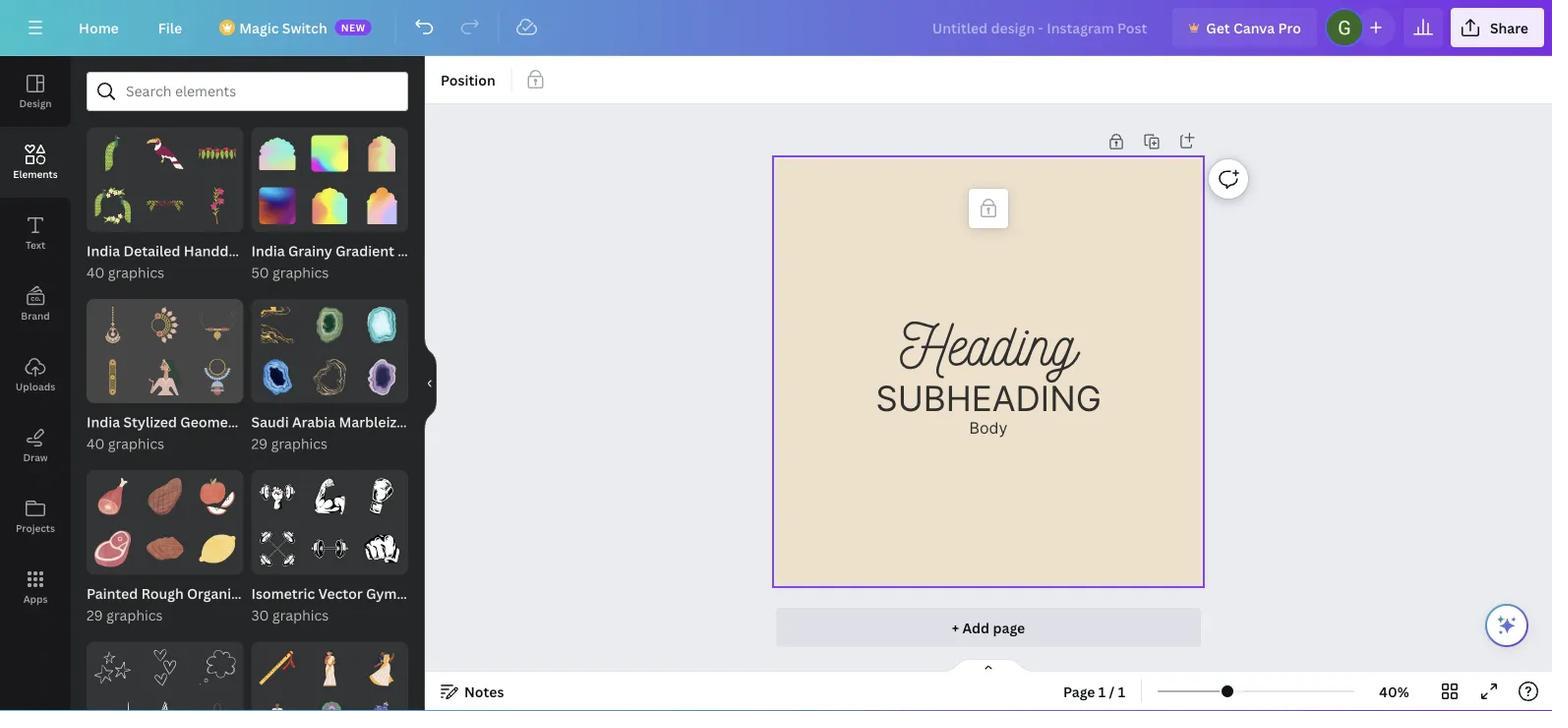 Task type: locate. For each thing, give the bounding box(es) containing it.
graphics inside the saudi arabia marbleized geodes 29 graphics
[[271, 434, 328, 453]]

rough organic raw meat image
[[94, 530, 131, 567]]

projects button
[[0, 481, 71, 552]]

+ add page button
[[776, 608, 1201, 647]]

0 horizontal spatial india grainy gradient gates and window shapes box square image
[[259, 188, 296, 224]]

1
[[1098, 682, 1106, 701], [1118, 682, 1125, 701]]

uploads
[[16, 380, 55, 393]]

india simple geometric style man in gold mundu image
[[259, 702, 296, 711]]

painted rough organic food 29 graphics
[[87, 584, 276, 625]]

file button
[[142, 8, 198, 47]]

geometric
[[180, 413, 251, 431]]

graphics up stylized geometric maang tikka and jhoomar image
[[108, 263, 164, 282]]

graphics
[[108, 263, 164, 282], [272, 263, 329, 282], [108, 434, 164, 453], [271, 434, 328, 453], [106, 606, 163, 625], [272, 606, 329, 625]]

flexing arm gym logo image
[[311, 478, 348, 515]]

switch
[[282, 18, 327, 37]]

1 left /
[[1098, 682, 1106, 701]]

india grainy gradient gates and window shapes image
[[259, 135, 296, 172], [364, 135, 400, 172], [364, 188, 400, 224]]

marbleized geode accent gold line shapes image
[[311, 359, 348, 396]]

barbell cross gym logo image
[[259, 530, 296, 567]]

29
[[251, 434, 268, 453], [87, 606, 103, 625]]

get
[[1206, 18, 1230, 37]]

vector
[[318, 584, 363, 603]]

rough organic grilled meat image
[[147, 478, 183, 515]]

0 vertical spatial 29
[[251, 434, 268, 453]]

marbleized geode green and gold sliced stone jade image
[[311, 307, 348, 343]]

new
[[341, 21, 366, 34]]

text
[[25, 238, 45, 251]]

graphics down "painted" at the bottom
[[106, 606, 163, 625]]

organic
[[187, 584, 239, 603]]

uploads button
[[0, 339, 71, 410]]

india detailed handdrawn decorative border elements verbena half frame image
[[147, 188, 183, 224]]

+ add page
[[952, 618, 1025, 637]]

gym
[[366, 584, 397, 603]]

marbleized geode accent gold streaks image
[[259, 307, 296, 343]]

1 horizontal spatial 29
[[251, 434, 268, 453]]

29 down saudi
[[251, 434, 268, 453]]

design
[[19, 96, 52, 110]]

india simple geometric style flute image
[[259, 650, 296, 686]]

position
[[441, 70, 495, 89]]

1 horizontal spatial 1
[[1118, 682, 1125, 701]]

brand
[[21, 309, 50, 322]]

0 horizontal spatial 1
[[1098, 682, 1106, 701]]

2 40 from the top
[[87, 434, 105, 453]]

and
[[400, 584, 425, 603]]

get canva pro button
[[1173, 8, 1317, 47]]

scrapbook flower scribble image
[[199, 702, 236, 711]]

40
[[87, 263, 105, 282], [87, 434, 105, 453]]

29 inside painted rough organic food 29 graphics
[[87, 606, 103, 625]]

30
[[251, 606, 269, 625]]

elements button
[[0, 127, 71, 198]]

share
[[1490, 18, 1528, 37]]

graphics down the isometric
[[272, 606, 329, 625]]

marbleized geode blue and turquoise sliced crystal stone image
[[364, 307, 400, 343]]

canva
[[1233, 18, 1275, 37]]

india grainy gradient gates and window shapes box square image up india grainy gradient gates and window shapes image
[[311, 135, 348, 172]]

/
[[1109, 682, 1115, 701]]

home link
[[63, 8, 135, 47]]

apps
[[23, 592, 48, 605]]

Search elements search field
[[126, 73, 369, 110]]

add
[[962, 618, 990, 637]]

hide image
[[424, 336, 437, 431]]

india stylized geometric jewelry portraits 40 graphics
[[87, 413, 369, 453]]

29 down "painted" at the bottom
[[87, 606, 103, 625]]

50 graphics
[[251, 263, 329, 282]]

0 vertical spatial 40
[[87, 263, 105, 282]]

portraits
[[310, 413, 369, 431]]

india grainy gradient gates and window shapes box square image
[[311, 135, 348, 172], [259, 188, 296, 224]]

40% button
[[1362, 676, 1426, 707]]

+
[[952, 618, 959, 637]]

stylized
[[123, 413, 177, 431]]

graphics down stylized in the bottom of the page
[[108, 434, 164, 453]]

rough organic grilled patty image
[[147, 530, 183, 567]]

rough organic lemon image
[[199, 530, 236, 567]]

painted
[[87, 584, 138, 603]]

jewelry
[[254, 413, 307, 431]]

body
[[969, 419, 1008, 438]]

1 vertical spatial 40
[[87, 434, 105, 453]]

stylized geometric jhumkas and balis image
[[199, 359, 236, 396]]

food
[[242, 584, 276, 603]]

india simple geometric woman in red and white saree image
[[311, 650, 348, 686]]

0 horizontal spatial 29
[[87, 606, 103, 625]]

graphics down arabia
[[271, 434, 328, 453]]

text button
[[0, 198, 71, 269]]

graphics inside india stylized geometric jewelry portraits 40 graphics
[[108, 434, 164, 453]]

1 horizontal spatial india grainy gradient gates and window shapes box square image
[[311, 135, 348, 172]]

india detailed handdrawn decorative border elements peacock image
[[94, 135, 131, 172]]

logos
[[480, 584, 519, 603]]

design button
[[0, 56, 71, 127]]

29 inside the saudi arabia marbleized geodes 29 graphics
[[251, 434, 268, 453]]

india detailed handdrawn decorative border elements dahlia garland image
[[199, 135, 236, 172]]

stylized geometric woman posing portrait image
[[147, 359, 183, 396]]

40 up stylized geometric maang tikka and jhoomar image
[[87, 263, 105, 282]]

1 right /
[[1118, 682, 1125, 701]]

page 1 / 1
[[1063, 682, 1125, 701]]

graphics inside painted rough organic food 29 graphics
[[106, 606, 163, 625]]

dumbbell gym logo image
[[311, 530, 348, 567]]

1 vertical spatial 29
[[87, 606, 103, 625]]

1 vertical spatial india grainy gradient gates and window shapes box square image
[[259, 188, 296, 224]]

india grainy gradient gates and window shapes box square image left india grainy gradient gates and window shapes image
[[259, 188, 296, 224]]

boxing glove back gym logo image
[[364, 478, 400, 515]]

marbleized
[[339, 413, 413, 431]]

front view fist with dumbell gym logo image
[[259, 478, 296, 515]]

40 down india on the left bottom
[[87, 434, 105, 453]]

0 vertical spatial india grainy gradient gates and window shapes box square image
[[311, 135, 348, 172]]

pro
[[1278, 18, 1301, 37]]



Task type: describe. For each thing, give the bounding box(es) containing it.
marbleized geode gold and violet purple sliced stone amethyst image
[[364, 359, 400, 396]]

share button
[[1451, 8, 1544, 47]]

magic switch
[[239, 18, 327, 37]]

50
[[251, 263, 269, 282]]

isometric vector gym and fitness logos button
[[251, 583, 519, 604]]

notes button
[[433, 676, 512, 707]]

elements
[[13, 167, 58, 180]]

india detailed handdrawn decorative border elements hornbill image
[[147, 135, 183, 172]]

40%
[[1379, 682, 1409, 701]]

magic
[[239, 18, 279, 37]]

isometric
[[251, 584, 315, 603]]

fist gym logo image
[[364, 530, 400, 567]]

marbleized geode deep blue crystal sliced geode image
[[259, 359, 296, 396]]

subheading
[[876, 377, 1101, 419]]

painted rough organic food button
[[87, 583, 276, 604]]

saudi
[[251, 413, 289, 431]]

29 for saudi arabia marbleized geodes 29 graphics
[[251, 434, 268, 453]]

29 for painted rough organic food 29 graphics
[[87, 606, 103, 625]]

brand button
[[0, 269, 71, 339]]

scrapbook thought bubble scribble image
[[199, 650, 236, 686]]

isometric vector gym and fitness logos 30 graphics
[[251, 584, 519, 625]]

india simple geometric style lord krishna image
[[364, 702, 400, 711]]

india simple geometric lord vishnu image
[[311, 702, 348, 711]]

Design title text field
[[917, 8, 1165, 47]]

india detailed handdrawn decorative border elements peacock and frangipani full border image
[[94, 188, 131, 224]]

rough organic apples image
[[199, 478, 236, 515]]

file
[[158, 18, 182, 37]]

page
[[1063, 682, 1095, 701]]

apps button
[[0, 552, 71, 623]]

fitness
[[429, 584, 477, 603]]

stylized geometric maang tikka and jhoomar image
[[94, 307, 131, 343]]

stylized geometric kangan image
[[94, 359, 131, 396]]

draw
[[23, 450, 48, 464]]

canva assistant image
[[1495, 614, 1519, 637]]

saudi arabia marbleized geodes button
[[251, 411, 467, 433]]

geodes
[[417, 413, 467, 431]]

heading subheading body
[[876, 306, 1101, 438]]

saudi arabia marbleized geodes 29 graphics
[[251, 413, 467, 453]]

arabia
[[292, 413, 336, 431]]

india stylized geometric jewelry portraits button
[[87, 411, 369, 433]]

heading
[[900, 306, 1077, 377]]

notes
[[464, 682, 504, 701]]

projects
[[16, 521, 55, 535]]

get canva pro
[[1206, 18, 1301, 37]]

show pages image
[[941, 658, 1036, 674]]

stylized geometric nath image
[[147, 307, 183, 343]]

position button
[[433, 64, 503, 95]]

rough
[[141, 584, 184, 603]]

1 1 from the left
[[1098, 682, 1106, 701]]

rough organic raw ham image
[[94, 478, 131, 515]]

graphics inside isometric vector gym and fitness logos 30 graphics
[[272, 606, 329, 625]]

40 inside india stylized geometric jewelry portraits 40 graphics
[[87, 434, 105, 453]]

main menu bar
[[0, 0, 1552, 56]]

page
[[993, 618, 1025, 637]]

india simple geometric woman in blue and white saree image
[[364, 650, 400, 686]]

1 40 from the top
[[87, 263, 105, 282]]

side panel tab list
[[0, 56, 71, 623]]

40 graphics
[[87, 263, 164, 282]]

stylized geometric mangalsutra and thali image
[[199, 307, 236, 343]]

graphics right 50
[[272, 263, 329, 282]]

2 1 from the left
[[1118, 682, 1125, 701]]

india
[[87, 413, 120, 431]]

draw button
[[0, 410, 71, 481]]

india grainy gradient gates and window shapes image
[[311, 188, 348, 224]]

home
[[79, 18, 119, 37]]

india detailed handdrawn decorative border elements shirui lily flower image
[[199, 188, 236, 224]]



Task type: vqa. For each thing, say whether or not it's contained in the screenshot.


